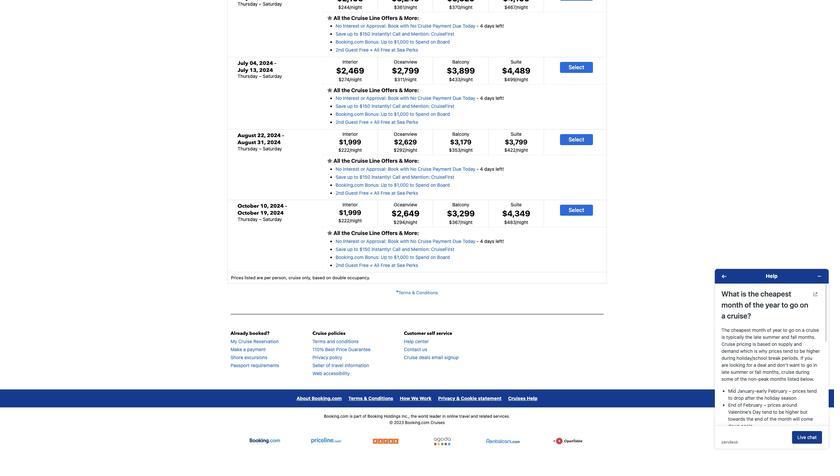 Task type: locate. For each thing, give the bounding box(es) containing it.
on for $2,629
[[431, 182, 436, 188]]

more: for $2,629
[[404, 158, 419, 164]]

seller
[[313, 363, 325, 369]]

4 save from the top
[[336, 247, 346, 252]]

1 horizontal spatial terms & conditions
[[399, 290, 438, 296]]

and for $2,629
[[402, 174, 410, 180]]

balcony up $3,899
[[453, 59, 470, 65]]

1 vertical spatial terms
[[313, 339, 326, 345]]

more: down $361 / night
[[404, 15, 419, 21]]

approval: for $2,629
[[367, 166, 387, 172]]

0 horizontal spatial conditions
[[369, 396, 394, 402]]

no interest or approval: book with no cruise payment due today link down $311
[[336, 95, 476, 101]]

+
[[370, 47, 373, 53], [370, 119, 373, 125], [370, 190, 373, 196], [370, 263, 373, 268]]

travel inside booking.com is part of booking holdings inc., the world leader in online travel and related services. © 2023 booking.com cruises
[[460, 414, 470, 419]]

call down $292
[[393, 174, 401, 180]]

with down $292
[[400, 166, 409, 172]]

2 interior $1,999 $222 / night from the top
[[339, 202, 362, 224]]

with down $361 / night
[[400, 23, 409, 29]]

up for $2,799
[[381, 111, 387, 117]]

today down balcony $3,179 $353 / night
[[463, 166, 476, 172]]

3 save up to $150 instantly! call and mention: cruisefirst link from the top
[[336, 174, 455, 180]]

0 horizontal spatial help
[[404, 339, 414, 345]]

-
[[477, 23, 479, 29], [477, 95, 479, 101], [477, 166, 479, 172], [477, 239, 479, 244]]

night inside oceanview $2,649 $294 / night
[[407, 220, 418, 225]]

1 save from the top
[[336, 31, 346, 37]]

4 for $3,299
[[481, 239, 483, 244]]

2 - from the top
[[477, 95, 479, 101]]

$274
[[339, 77, 350, 82]]

3 approval: from the top
[[367, 166, 387, 172]]

october left 10,
[[238, 203, 259, 210]]

no interest or approval: book with no cruise payment due today link down $361 / night
[[336, 23, 476, 29]]

2 vertical spatial select
[[569, 207, 585, 213]]

more: for $2,799
[[404, 87, 419, 93]]

days for $4,349
[[485, 239, 495, 244]]

1 horizontal spatial privacy
[[439, 396, 456, 402]]

due down $367
[[453, 239, 462, 244]]

1 left! from the top
[[496, 23, 505, 29]]

3 perks from the top
[[407, 190, 418, 196]]

2 booking.com bonus: up to $1,000 to spend on board link from the top
[[336, 111, 450, 117]]

and down $294 at the left of the page
[[402, 247, 410, 252]]

3 cruisefirst from the top
[[431, 174, 455, 180]]

$1,000 for $2,799
[[394, 111, 409, 117]]

$311
[[395, 77, 405, 82]]

offers down $294 at the left of the page
[[382, 230, 398, 236]]

/ inside oceanview $2,799 $311 / night
[[405, 77, 406, 82]]

oceanview inside oceanview $2,629 $292 / night
[[394, 131, 418, 137]]

1 vertical spatial terms & conditions link
[[349, 396, 394, 402]]

1 horizontal spatial cruises
[[509, 396, 526, 402]]

and left related
[[471, 414, 478, 419]]

call down $294 at the left of the page
[[393, 247, 401, 252]]

4 book from the top
[[388, 239, 399, 244]]

sea for $2,649
[[397, 263, 405, 268]]

$3,179
[[451, 138, 472, 146]]

today down $3,299
[[463, 239, 476, 244]]

star image
[[328, 15, 333, 21], [328, 88, 333, 93]]

2 up from the top
[[348, 103, 353, 109]]

all the cruise line offers & more: down $294 at the left of the page
[[333, 230, 419, 236]]

customer self service help center contact us cruise deals email signup
[[404, 331, 459, 361]]

offers down $292
[[382, 158, 398, 164]]

2 all the cruise line offers & more: from the top
[[333, 87, 419, 93]]

2nd guest free + all free at sea perks link for $2,649
[[336, 263, 418, 268]]

+ for $2,649
[[370, 263, 373, 268]]

1 saturday from the top
[[263, 1, 282, 7]]

1 vertical spatial suite
[[511, 131, 522, 137]]

2 approval: from the top
[[367, 95, 387, 101]]

service
[[437, 331, 453, 337]]

cruises
[[509, 396, 526, 402], [431, 421, 445, 426]]

cruisefirst for $3,299
[[431, 247, 455, 252]]

3 book from the top
[[388, 166, 399, 172]]

saturday inside 'july 04, 2024 – july 13, 2024 thursday – saturday'
[[263, 73, 282, 79]]

balcony for $3,179
[[453, 131, 470, 137]]

1 vertical spatial star image
[[328, 88, 333, 93]]

more: down $292
[[404, 158, 419, 164]]

0 vertical spatial select link
[[561, 62, 593, 73]]

oceanview up $2,649
[[394, 202, 418, 208]]

night inside balcony $3,899 $433 / night
[[462, 77, 473, 82]]

3 2nd from the top
[[336, 190, 344, 196]]

payment down $433
[[433, 95, 452, 101]]

1 spend from the top
[[416, 39, 430, 45]]

$361
[[394, 4, 405, 10]]

payment down $370
[[433, 23, 452, 29]]

no interest or approval: book with no cruise payment due today link down $294 at the left of the page
[[336, 239, 476, 244]]

$150 for $2,649
[[360, 247, 371, 252]]

book down $292
[[388, 166, 399, 172]]

save up to $150 instantly! call and mention: cruisefirst link down $311
[[336, 103, 455, 109]]

0 vertical spatial terms & conditions
[[399, 290, 438, 296]]

2 $1,999 from the top
[[339, 209, 362, 217]]

0 vertical spatial star image
[[328, 15, 333, 21]]

terms and conditions link
[[313, 339, 359, 345]]

interior inside interior $2,469 $274 / night
[[343, 59, 358, 65]]

0 vertical spatial $1,999
[[339, 138, 362, 146]]

october left '19,'
[[238, 210, 259, 217]]

more:
[[404, 15, 419, 21], [404, 87, 419, 93], [404, 158, 419, 164], [404, 230, 419, 236]]

bonus: for $2,799
[[365, 111, 380, 117]]

3 $1,000 from the top
[[394, 182, 409, 188]]

2nd for $2,629
[[336, 190, 344, 196]]

0 horizontal spatial terms & conditions link
[[349, 396, 394, 402]]

balcony inside balcony $3,179 $353 / night
[[453, 131, 470, 137]]

select link for $3,799
[[561, 134, 593, 145]]

about
[[297, 396, 311, 402]]

suite inside the suite $4,349 $483 / night
[[511, 202, 522, 208]]

sea up oceanview $2,799 $311 / night
[[397, 47, 405, 53]]

1 interior from the top
[[343, 59, 358, 65]]

select link for $4,489
[[561, 62, 593, 73]]

guarantee
[[349, 347, 371, 353]]

board for $3,299
[[438, 255, 450, 260]]

2 vertical spatial suite
[[511, 202, 522, 208]]

3 all the cruise line offers & more: from the top
[[333, 158, 419, 164]]

1 horizontal spatial terms & conditions link
[[397, 290, 438, 296]]

and up best
[[327, 339, 335, 345]]

privacy up seller
[[313, 355, 328, 361]]

sea up oceanview $2,629 $292 / night
[[397, 119, 405, 125]]

conditions right asterisk 'image'
[[417, 290, 438, 296]]

$294
[[394, 220, 405, 225]]

the for $2,649
[[342, 230, 350, 236]]

0 vertical spatial suite
[[511, 59, 522, 65]]

book down $361
[[388, 23, 399, 29]]

- for $370
[[477, 23, 479, 29]]

at
[[392, 47, 396, 53], [392, 119, 396, 125], [392, 190, 396, 196], [392, 263, 396, 268]]

cruisefirst down $433
[[431, 103, 455, 109]]

3 bonus: from the top
[[365, 182, 380, 188]]

book for $2,799
[[388, 95, 399, 101]]

cruisefirst down $353
[[431, 174, 455, 180]]

no interest or approval: book with no cruise payment due today link for $2,799
[[336, 95, 476, 101]]

2 offers from the top
[[382, 87, 398, 93]]

2 $1,000 from the top
[[394, 111, 409, 117]]

payment for $3,899
[[433, 95, 452, 101]]

0 vertical spatial balcony
[[453, 59, 470, 65]]

1 horizontal spatial help
[[527, 396, 538, 402]]

night inside interior $2,469 $274 / night
[[351, 77, 362, 82]]

1 vertical spatial of
[[363, 414, 367, 419]]

due down $353
[[453, 166, 462, 172]]

and for $361
[[402, 31, 410, 37]]

all the cruise line offers & more: for $361
[[333, 15, 419, 21]]

july 04, 2024 – july 13, 2024 thursday – saturday
[[238, 60, 282, 79]]

2nd guest free + all free at sea perks link
[[336, 47, 418, 53], [336, 119, 418, 125], [336, 190, 418, 196], [336, 263, 418, 268]]

4 up from the top
[[381, 255, 387, 260]]

no interest or approval: book with no cruise payment due today -                         4 days left! save up to $150 instantly! call and mention: cruisefirst booking.com bonus: up to $1,000 to spend on board 2nd guest free + all free at sea perks for $2,629
[[336, 166, 505, 196]]

sea up oceanview $2,649 $294 / night
[[397, 190, 405, 196]]

- for $3,179
[[477, 166, 479, 172]]

1 vertical spatial oceanview
[[394, 131, 418, 137]]

terms & conditions link
[[397, 290, 438, 296], [349, 396, 394, 402]]

privacy policy link
[[313, 355, 343, 361]]

approval: for $2,649
[[367, 239, 387, 244]]

of inside "cruise policies terms and conditions 110% best price guarantee privacy policy seller of travel information web accessibility"
[[326, 363, 331, 369]]

1 vertical spatial interior
[[343, 131, 358, 137]]

3 balcony from the top
[[453, 202, 470, 208]]

with
[[400, 23, 409, 29], [400, 95, 409, 101], [400, 166, 409, 172], [400, 239, 409, 244]]

star image for $2,629
[[328, 158, 333, 164]]

3 thursday from the top
[[238, 146, 258, 151]]

0 vertical spatial star image
[[328, 158, 333, 164]]

2 instantly! from the top
[[372, 103, 392, 109]]

october
[[238, 203, 259, 210], [238, 210, 259, 217]]

2024
[[259, 60, 273, 67], [259, 67, 273, 74], [267, 132, 281, 139], [267, 139, 281, 146], [270, 203, 284, 210], [270, 210, 284, 217]]

travel right online
[[460, 414, 470, 419]]

1 no interest or approval: book with no cruise payment due today link from the top
[[336, 23, 476, 29]]

0 vertical spatial terms & conditions link
[[397, 290, 438, 296]]

no interest or approval: book with no cruise payment due today link
[[336, 23, 476, 29], [336, 95, 476, 101], [336, 166, 476, 172], [336, 239, 476, 244]]

4 bonus: from the top
[[365, 255, 380, 260]]

no interest or approval: book with no cruise payment due today link down $292
[[336, 166, 476, 172]]

book down $294 at the left of the page
[[388, 239, 399, 244]]

2 $222 from the top
[[339, 218, 350, 224]]

oceanview up $2,629
[[394, 131, 418, 137]]

interior $2,469 $274 / night
[[336, 59, 365, 82]]

saturday inside august 22, 2024 – august 31, 2024 thursday – saturday
[[263, 146, 282, 151]]

suite inside suite $3,799 $422 / night
[[511, 131, 522, 137]]

the for $361
[[342, 15, 350, 21]]

0 horizontal spatial of
[[326, 363, 331, 369]]

privacy
[[313, 355, 328, 361], [439, 396, 456, 402]]

balcony inside balcony $3,899 $433 / night
[[453, 59, 470, 65]]

0 vertical spatial oceanview
[[394, 59, 418, 65]]

3 due from the top
[[453, 166, 462, 172]]

4 spend from the top
[[416, 255, 430, 260]]

july left 13,
[[238, 67, 248, 74]]

0 vertical spatial interior $1,999 $222 / night
[[339, 131, 362, 153]]

$3,899
[[447, 66, 475, 75]]

0 vertical spatial privacy
[[313, 355, 328, 361]]

book down $311
[[388, 95, 399, 101]]

1 vertical spatial privacy
[[439, 396, 456, 402]]

2 star image from the top
[[328, 88, 333, 93]]

4 payment from the top
[[433, 239, 452, 244]]

4 offers from the top
[[382, 230, 398, 236]]

1 vertical spatial terms & conditions
[[349, 396, 394, 402]]

and down $292
[[402, 174, 410, 180]]

or for $2,799
[[361, 95, 365, 101]]

select
[[569, 64, 585, 70], [569, 137, 585, 143], [569, 207, 585, 213]]

$1,999 for $2,649
[[339, 209, 362, 217]]

due
[[453, 23, 462, 29], [453, 95, 462, 101], [453, 166, 462, 172], [453, 239, 462, 244]]

conditions up booking
[[369, 396, 394, 402]]

3 mention: from the top
[[411, 174, 430, 180]]

interest
[[343, 23, 360, 29], [343, 95, 360, 101], [343, 166, 360, 172], [343, 239, 360, 244]]

reservation
[[254, 339, 279, 345]]

3 left! from the top
[[496, 166, 505, 172]]

2 vertical spatial terms
[[349, 396, 363, 402]]

left!
[[496, 23, 505, 29], [496, 95, 505, 101], [496, 166, 505, 172], [496, 239, 505, 244]]

2 up from the top
[[381, 111, 387, 117]]

information
[[345, 363, 369, 369]]

$2,799
[[392, 66, 419, 75]]

all the cruise line offers & more: for $2,649
[[333, 230, 419, 236]]

save up to $150 instantly! call and mention: cruisefirst link down $292
[[336, 174, 455, 180]]

cruise inside customer self service help center contact us cruise deals email signup
[[404, 355, 418, 361]]

/ inside suite $3,799 $422 / night
[[516, 147, 518, 153]]

today down $3,899
[[463, 95, 476, 101]]

1 more: from the top
[[404, 15, 419, 21]]

2 horizontal spatial terms
[[399, 290, 411, 296]]

july left 04,
[[238, 60, 248, 67]]

1 booking.com bonus: up to $1,000 to spend on board link from the top
[[336, 39, 450, 45]]

2 oceanview from the top
[[394, 131, 418, 137]]

star image
[[328, 158, 333, 164], [328, 231, 333, 236]]

best
[[325, 347, 335, 353]]

balcony $3,299 $367 / night
[[447, 202, 475, 225]]

travel
[[332, 363, 344, 369], [460, 414, 470, 419]]

cruises down leader
[[431, 421, 445, 426]]

about booking.com link
[[297, 396, 342, 402]]

line
[[370, 15, 380, 21], [370, 87, 380, 93], [370, 158, 380, 164], [370, 230, 380, 236]]

a
[[244, 347, 246, 353]]

no interest or approval: book with no cruise payment due today -                         4 days left! save up to $150 instantly! call and mention: cruisefirst booking.com bonus: up to $1,000 to spend on board 2nd guest free + all free at sea perks
[[336, 23, 505, 53], [336, 95, 505, 125], [336, 166, 505, 196], [336, 239, 505, 268]]

and down $311
[[402, 103, 410, 109]]

2 days from the top
[[485, 95, 495, 101]]

spend
[[416, 39, 430, 45], [416, 111, 430, 117], [416, 182, 430, 188], [416, 255, 430, 260]]

cookie
[[461, 396, 477, 402]]

3 + from the top
[[370, 190, 373, 196]]

self
[[427, 331, 436, 337]]

$1,999 for $2,629
[[339, 138, 362, 146]]

save up to $150 instantly! call and mention: cruisefirst link for $2,629
[[336, 174, 455, 180]]

thursday inside 'july 04, 2024 – july 13, 2024 thursday – saturday'
[[238, 73, 258, 79]]

1 line from the top
[[370, 15, 380, 21]]

policies
[[328, 331, 346, 337]]

save for $2,649
[[336, 247, 346, 252]]

saturday inside october 10, 2024 – october 19, 2024 thursday – saturday
[[263, 217, 282, 222]]

and
[[402, 31, 410, 37], [402, 103, 410, 109], [402, 174, 410, 180], [402, 247, 410, 252], [327, 339, 335, 345], [471, 414, 478, 419]]

3 interest from the top
[[343, 166, 360, 172]]

call down $311
[[393, 103, 401, 109]]

/ inside balcony $3,179 $353 / night
[[461, 147, 462, 153]]

2 select from the top
[[569, 137, 585, 143]]

or
[[361, 23, 365, 29], [361, 95, 365, 101], [361, 166, 365, 172], [361, 239, 365, 244]]

on
[[431, 39, 436, 45], [431, 111, 436, 117], [431, 182, 436, 188], [431, 255, 436, 260], [326, 275, 331, 281]]

today for $3,179
[[463, 166, 476, 172]]

4 more: from the top
[[404, 230, 419, 236]]

the inside booking.com is part of booking holdings inc., the world leader in online travel and related services. © 2023 booking.com cruises
[[411, 414, 417, 419]]

with down $311
[[400, 95, 409, 101]]

0 vertical spatial $222
[[339, 147, 350, 153]]

2 payment from the top
[[433, 95, 452, 101]]

1 vertical spatial select
[[569, 137, 585, 143]]

left! for $3,799
[[496, 166, 505, 172]]

3 4 from the top
[[481, 166, 483, 172]]

1 vertical spatial $222
[[339, 218, 350, 224]]

1 horizontal spatial of
[[363, 414, 367, 419]]

/
[[350, 4, 351, 10], [405, 4, 406, 10], [461, 4, 462, 10], [516, 4, 518, 10], [350, 77, 351, 82], [405, 77, 406, 82], [461, 77, 462, 82], [516, 77, 518, 82], [350, 147, 351, 153], [405, 147, 407, 153], [461, 147, 462, 153], [516, 147, 518, 153], [350, 218, 351, 224], [405, 220, 407, 225], [461, 220, 462, 225], [516, 220, 518, 225]]

of down privacy policy link
[[326, 363, 331, 369]]

3 sea from the top
[[397, 190, 405, 196]]

3 no interest or approval: book with no cruise payment due today link from the top
[[336, 166, 476, 172]]

with down $294 at the left of the page
[[400, 239, 409, 244]]

prices
[[231, 275, 244, 281]]

0 vertical spatial interior
[[343, 59, 358, 65]]

book for $2,649
[[388, 239, 399, 244]]

2 perks from the top
[[407, 119, 418, 125]]

4 no interest or approval: book with no cruise payment due today link from the top
[[336, 239, 476, 244]]

0 vertical spatial select
[[569, 64, 585, 70]]

save up to $150 instantly! call and mention: cruisefirst link down $361
[[336, 31, 455, 37]]

1 october from the top
[[238, 203, 259, 210]]

1 $1,999 from the top
[[339, 138, 362, 146]]

2 vertical spatial interior
[[343, 202, 358, 208]]

0 vertical spatial conditions
[[417, 290, 438, 296]]

at for $2,629
[[392, 190, 396, 196]]

up for $2,649
[[348, 247, 353, 252]]

or for $2,649
[[361, 239, 365, 244]]

all the cruise line offers & more: down $311
[[333, 87, 419, 93]]

4 4 from the top
[[481, 239, 483, 244]]

2 vertical spatial balcony
[[453, 202, 470, 208]]

saturday
[[263, 1, 282, 7], [263, 73, 282, 79], [263, 146, 282, 151], [263, 217, 282, 222]]

2 star image from the top
[[328, 231, 333, 236]]

interior $1,999 $222 / night
[[339, 131, 362, 153], [339, 202, 362, 224]]

0 vertical spatial cruises
[[509, 396, 526, 402]]

cruises up services.
[[509, 396, 526, 402]]

0 horizontal spatial travel
[[332, 363, 344, 369]]

today down $370 / night
[[463, 23, 476, 29]]

2 october from the top
[[238, 210, 259, 217]]

all the cruise line offers & more: down $361
[[333, 15, 419, 21]]

thursday inside october 10, 2024 – october 19, 2024 thursday – saturday
[[238, 217, 258, 222]]

offers for $2,629
[[382, 158, 398, 164]]

4 due from the top
[[453, 239, 462, 244]]

thursday inside august 22, 2024 – august 31, 2024 thursday – saturday
[[238, 146, 258, 151]]

2 thursday from the top
[[238, 73, 258, 79]]

4 for $370
[[481, 23, 483, 29]]

of right 'part'
[[363, 414, 367, 419]]

2 board from the top
[[438, 111, 450, 117]]

no interest or approval: book with no cruise payment due today -                         4 days left! save up to $150 instantly! call and mention: cruisefirst booking.com bonus: up to $1,000 to spend on board 2nd guest free + all free at sea perks for $2,649
[[336, 239, 505, 268]]

work
[[420, 396, 432, 402]]

1 approval: from the top
[[367, 23, 387, 29]]

august left 22,
[[238, 132, 256, 139]]

1 vertical spatial cruises
[[431, 421, 445, 426]]

mention: for $2,629
[[411, 174, 430, 180]]

1 vertical spatial interior $1,999 $222 / night
[[339, 202, 362, 224]]

all the cruise line offers & more: for $2,799
[[333, 87, 419, 93]]

4 or from the top
[[361, 239, 365, 244]]

2 today from the top
[[463, 95, 476, 101]]

is
[[350, 414, 353, 419]]

more: down $294 at the left of the page
[[404, 230, 419, 236]]

1 - from the top
[[477, 23, 479, 29]]

of
[[326, 363, 331, 369], [363, 414, 367, 419]]

1 vertical spatial travel
[[460, 414, 470, 419]]

line for $361
[[370, 15, 380, 21]]

asterisk image
[[397, 291, 399, 293]]

$483
[[505, 220, 516, 225]]

2 vertical spatial oceanview
[[394, 202, 418, 208]]

due for $3,899
[[453, 95, 462, 101]]

and down $361 / night
[[402, 31, 410, 37]]

rentalcars image
[[486, 437, 522, 446]]

/ inside oceanview $2,629 $292 / night
[[405, 147, 407, 153]]

bonus: for $2,629
[[365, 182, 380, 188]]

3 up from the top
[[381, 182, 387, 188]]

2 with from the top
[[400, 95, 409, 101]]

cruisefirst down $367
[[431, 247, 455, 252]]

august left the 31, at the left
[[238, 139, 256, 146]]

suite up $3,799
[[511, 131, 522, 137]]

suite up $4,489
[[511, 59, 522, 65]]

contact
[[404, 347, 421, 353]]

privacy up in
[[439, 396, 456, 402]]

mention: for $2,649
[[411, 247, 430, 252]]

0 horizontal spatial cruises
[[431, 421, 445, 426]]

0 horizontal spatial terms
[[313, 339, 326, 345]]

cruise deals email signup link
[[404, 355, 459, 361]]

night
[[351, 4, 362, 10], [406, 4, 417, 10], [462, 4, 473, 10], [518, 4, 528, 10], [351, 77, 362, 82], [406, 77, 417, 82], [462, 77, 473, 82], [518, 77, 529, 82], [351, 147, 362, 153], [407, 147, 418, 153], [462, 147, 473, 153], [518, 147, 528, 153], [351, 218, 362, 224], [407, 220, 418, 225], [462, 220, 473, 225], [518, 220, 529, 225]]

2 select link from the top
[[561, 134, 593, 145]]

suite inside "suite $4,489 $499 / night"
[[511, 59, 522, 65]]

balcony inside the balcony $3,299 $367 / night
[[453, 202, 470, 208]]

balcony $3,899 $433 / night
[[447, 59, 475, 82]]

1 suite from the top
[[511, 59, 522, 65]]

1 balcony from the top
[[453, 59, 470, 65]]

0 vertical spatial help
[[404, 339, 414, 345]]

2 no interest or approval: book with no cruise payment due today link from the top
[[336, 95, 476, 101]]

or for $361
[[361, 23, 365, 29]]

the for $2,629
[[342, 158, 350, 164]]

0 vertical spatial of
[[326, 363, 331, 369]]

select for $3,799
[[569, 137, 585, 143]]

3 2nd guest free + all free at sea perks link from the top
[[336, 190, 418, 196]]

payment down $353
[[433, 166, 452, 172]]

cruises help link
[[509, 396, 538, 402]]

- for $3,899
[[477, 95, 479, 101]]

oceanview inside oceanview $2,649 $294 / night
[[394, 202, 418, 208]]

call for $2,649
[[393, 247, 401, 252]]

more: down $311
[[404, 87, 419, 93]]

bonus:
[[365, 39, 380, 45], [365, 111, 380, 117], [365, 182, 380, 188], [365, 255, 380, 260]]

free
[[359, 47, 369, 53], [381, 47, 390, 53], [359, 119, 369, 125], [381, 119, 390, 125], [359, 190, 369, 196], [381, 190, 390, 196], [359, 263, 369, 268], [381, 263, 390, 268]]

offers down $311
[[382, 87, 398, 93]]

oceanview up $2,799
[[394, 59, 418, 65]]

due down $370
[[453, 23, 462, 29]]

4 perks from the top
[[407, 263, 418, 268]]

$3,299
[[447, 209, 475, 218]]

left! for $4,349
[[496, 239, 505, 244]]

2nd for $2,799
[[336, 119, 344, 125]]

all the cruise line offers & more: down $292
[[333, 158, 419, 164]]

due down $433
[[453, 95, 462, 101]]

0 vertical spatial terms
[[399, 290, 411, 296]]

up
[[381, 39, 387, 45], [381, 111, 387, 117], [381, 182, 387, 188], [381, 255, 387, 260]]

days
[[485, 23, 495, 29], [485, 95, 495, 101], [485, 166, 495, 172], [485, 239, 495, 244]]

1 vertical spatial balcony
[[453, 131, 470, 137]]

interior for $2,629
[[343, 131, 358, 137]]

2 vertical spatial select link
[[561, 205, 593, 216]]

3 instantly! from the top
[[372, 174, 392, 180]]

0 horizontal spatial privacy
[[313, 355, 328, 361]]

no
[[336, 23, 342, 29], [411, 23, 417, 29], [336, 95, 342, 101], [411, 95, 417, 101], [336, 166, 342, 172], [411, 166, 417, 172], [336, 239, 342, 244], [411, 239, 417, 244]]

3 call from the top
[[393, 174, 401, 180]]

up for $2,799
[[348, 103, 353, 109]]

board for $3,899
[[438, 111, 450, 117]]

call down $361
[[393, 31, 401, 37]]

4 sea from the top
[[397, 263, 405, 268]]

2nd guest free + all free at sea perks link for $2,629
[[336, 190, 418, 196]]

4 left! from the top
[[496, 239, 505, 244]]

1 vertical spatial conditions
[[369, 396, 394, 402]]

4 2nd guest free + all free at sea perks link from the top
[[336, 263, 418, 268]]

3 no interest or approval: book with no cruise payment due today -                         4 days left! save up to $150 instantly! call and mention: cruisefirst booking.com bonus: up to $1,000 to spend on board 2nd guest free + all free at sea perks from the top
[[336, 166, 505, 196]]

balcony up $3,179 on the right
[[453, 131, 470, 137]]

$467 / night
[[505, 4, 528, 10]]

sea up asterisk 'image'
[[397, 263, 405, 268]]

cruisefirst down $370
[[431, 31, 455, 37]]

save up to $150 instantly! call and mention: cruisefirst link for $2,649
[[336, 247, 455, 252]]

offers down $361
[[382, 15, 398, 21]]

today for $3,299
[[463, 239, 476, 244]]

1 $1,000 from the top
[[394, 39, 409, 45]]

$361 / night
[[394, 4, 417, 10]]

the for $2,799
[[342, 87, 350, 93]]

2 bonus: from the top
[[365, 111, 380, 117]]

select for $4,489
[[569, 64, 585, 70]]

more: for $361
[[404, 15, 419, 21]]

1 vertical spatial star image
[[328, 231, 333, 236]]

suite up $4,349
[[511, 202, 522, 208]]

balcony up $3,299
[[453, 202, 470, 208]]

passport
[[231, 363, 250, 369]]

3 - from the top
[[477, 166, 479, 172]]

2 or from the top
[[361, 95, 365, 101]]

1 vertical spatial select link
[[561, 134, 593, 145]]

1 select from the top
[[569, 64, 585, 70]]

1 horizontal spatial travel
[[460, 414, 470, 419]]

sailing list element
[[228, 0, 607, 273]]

days for $4,489
[[485, 95, 495, 101]]

0 vertical spatial travel
[[332, 363, 344, 369]]

terms inside "cruise policies terms and conditions 110% best price guarantee privacy policy seller of travel information web accessibility"
[[313, 339, 326, 345]]

oceanview inside oceanview $2,799 $311 / night
[[394, 59, 418, 65]]

travel up accessibility
[[332, 363, 344, 369]]

$2,629
[[394, 138, 417, 146]]

terms & conditions
[[399, 290, 438, 296], [349, 396, 394, 402]]

payment down $367
[[433, 239, 452, 244]]

days for $3,799
[[485, 166, 495, 172]]

3 select from the top
[[569, 207, 585, 213]]

help inside customer self service help center contact us cruise deals email signup
[[404, 339, 414, 345]]

oceanview for $2,649
[[394, 202, 418, 208]]

save up to $150 instantly! call and mention: cruisefirst link down $294 at the left of the page
[[336, 247, 455, 252]]

3 or from the top
[[361, 166, 365, 172]]

2 2nd from the top
[[336, 119, 344, 125]]

to
[[354, 31, 359, 37], [389, 39, 393, 45], [410, 39, 415, 45], [354, 103, 359, 109], [389, 111, 393, 117], [410, 111, 415, 117], [354, 174, 359, 180], [389, 182, 393, 188], [410, 182, 415, 188], [354, 247, 359, 252], [389, 255, 393, 260], [410, 255, 415, 260]]

3 days from the top
[[485, 166, 495, 172]]

1 vertical spatial $1,999
[[339, 209, 362, 217]]

$2,469
[[336, 66, 365, 75]]

1 offers from the top
[[382, 15, 398, 21]]

1 2nd from the top
[[336, 47, 344, 53]]

interior for $2,649
[[343, 202, 358, 208]]



Task type: vqa. For each thing, say whether or not it's contained in the screenshot.
Night within the Balcony $3,299 $367 / night
yes



Task type: describe. For each thing, give the bounding box(es) containing it.
night inside "suite $4,489 $499 / night"
[[518, 77, 529, 82]]

31,
[[258, 139, 266, 146]]

night inside suite $3,799 $422 / night
[[518, 147, 528, 153]]

all the cruise line offers & more: for $2,629
[[333, 158, 419, 164]]

cruise policies terms and conditions 110% best price guarantee privacy policy seller of travel information web accessibility
[[313, 331, 371, 377]]

approval: for $2,799
[[367, 95, 387, 101]]

make a payment link
[[231, 347, 266, 353]]

excursions
[[245, 355, 268, 361]]

today for $3,899
[[463, 95, 476, 101]]

$370
[[450, 4, 461, 10]]

agoda image
[[431, 437, 454, 446]]

suite $4,489 $499 / night
[[502, 59, 531, 82]]

night inside oceanview $2,799 $311 / night
[[406, 77, 417, 82]]

1 july from the top
[[238, 60, 248, 67]]

holdings
[[384, 414, 401, 419]]

today for $370
[[463, 23, 476, 29]]

$150 for $2,799
[[360, 103, 371, 109]]

line for $2,649
[[370, 230, 380, 236]]

interest for $2,799
[[343, 95, 360, 101]]

1 thursday from the top
[[238, 1, 258, 7]]

balcony for $3,299
[[453, 202, 470, 208]]

10,
[[260, 203, 269, 210]]

my
[[231, 339, 237, 345]]

sea for $2,629
[[397, 190, 405, 196]]

2024 right the 31, at the left
[[267, 139, 281, 146]]

suite for $4,489
[[511, 59, 522, 65]]

suite $4,349 $483 / night
[[503, 202, 531, 225]]

cruisefirst for $3,899
[[431, 103, 455, 109]]

- for $3,299
[[477, 239, 479, 244]]

night inside oceanview $2,629 $292 / night
[[407, 147, 418, 153]]

per
[[264, 275, 271, 281]]

policy
[[330, 355, 343, 361]]

book for $361
[[388, 23, 399, 29]]

booking.com bonus: up to $1,000 to spend on board link for $2,649
[[336, 255, 450, 260]]

at for $2,649
[[392, 263, 396, 268]]

/ inside oceanview $2,649 $294 / night
[[405, 220, 407, 225]]

call for $2,629
[[393, 174, 401, 180]]

1 at from the top
[[392, 47, 396, 53]]

oceanview for $2,799
[[394, 59, 418, 65]]

of inside booking.com is part of booking holdings inc., the world leader in online travel and related services. © 2023 booking.com cruises
[[363, 414, 367, 419]]

2024 right 10,
[[270, 203, 284, 210]]

spend for $2,799
[[416, 111, 430, 117]]

up for $2,629
[[381, 182, 387, 188]]

$292
[[394, 147, 405, 153]]

/ inside the suite $4,349 $483 / night
[[516, 220, 518, 225]]

1 cruisefirst from the top
[[431, 31, 455, 37]]

1 save up to $150 instantly! call and mention: cruisefirst link from the top
[[336, 31, 455, 37]]

1 horizontal spatial conditions
[[417, 290, 438, 296]]

us
[[423, 347, 428, 353]]

web accessibility link
[[313, 371, 350, 377]]

in
[[443, 414, 446, 419]]

$2,649
[[392, 209, 420, 218]]

web
[[313, 371, 322, 377]]

cruise
[[289, 275, 301, 281]]

2024 right 13,
[[259, 67, 273, 74]]

cruises inside booking.com is part of booking holdings inc., the world leader in online travel and related services. © 2023 booking.com cruises
[[431, 421, 445, 426]]

1 bonus: from the top
[[365, 39, 380, 45]]

and for $2,649
[[402, 247, 410, 252]]

guest for $2,629
[[345, 190, 358, 196]]

help center link
[[404, 339, 429, 345]]

related
[[479, 414, 493, 419]]

with for $2,629
[[400, 166, 409, 172]]

night inside the suite $4,349 $483 / night
[[518, 220, 529, 225]]

kayak image
[[373, 437, 400, 446]]

$3,799
[[505, 138, 528, 146]]

1 up from the top
[[348, 31, 353, 37]]

1 instantly! from the top
[[372, 31, 392, 37]]

booking.com bonus: up to $1,000 to spend on board link for $2,799
[[336, 111, 450, 117]]

1 call from the top
[[393, 31, 401, 37]]

$422
[[505, 147, 516, 153]]

october 10, 2024 – october 19, 2024 thursday – saturday
[[238, 203, 287, 222]]

due for $3,179
[[453, 166, 462, 172]]

signup
[[445, 355, 459, 361]]

1 board from the top
[[438, 39, 450, 45]]

2 july from the top
[[238, 67, 248, 74]]

1 vertical spatial help
[[527, 396, 538, 402]]

spend for $2,649
[[416, 255, 430, 260]]

opentable image
[[553, 437, 585, 446]]

1 no interest or approval: book with no cruise payment due today -                         4 days left! save up to $150 instantly! call and mention: cruisefirst booking.com bonus: up to $1,000 to spend on board 2nd guest free + all free at sea perks from the top
[[336, 23, 505, 53]]

inc.,
[[402, 414, 410, 419]]

due for $370
[[453, 23, 462, 29]]

/ inside interior $2,469 $274 / night
[[350, 77, 351, 82]]

1 2nd guest free + all free at sea perks link from the top
[[336, 47, 418, 53]]

saturday for $2,629
[[263, 146, 282, 151]]

/ inside balcony $3,899 $433 / night
[[461, 77, 462, 82]]

payment for $370
[[433, 23, 452, 29]]

night inside balcony $3,179 $353 / night
[[462, 147, 473, 153]]

privacy & cookie statement
[[439, 396, 502, 402]]

cruise inside the already booked? my cruise reservation make a payment shore excursions passport requirements
[[239, 339, 252, 345]]

$370 / night
[[450, 4, 473, 10]]

$499
[[505, 77, 516, 82]]

©
[[390, 421, 393, 426]]

booking.com image
[[250, 437, 280, 446]]

sea for $2,799
[[397, 119, 405, 125]]

travel inside "cruise policies terms and conditions 110% best price guarantee privacy policy seller of travel information web accessibility"
[[332, 363, 344, 369]]

accessibility
[[324, 371, 350, 377]]

due for $3,299
[[453, 239, 462, 244]]

2024 right 22,
[[267, 132, 281, 139]]

1 $150 from the top
[[360, 31, 371, 37]]

or for $2,629
[[361, 166, 365, 172]]

spend for $2,629
[[416, 182, 430, 188]]

already
[[231, 331, 248, 337]]

instantly! for $2,799
[[372, 103, 392, 109]]

/ inside "suite $4,489 $499 / night"
[[516, 77, 518, 82]]

night inside the balcony $3,299 $367 / night
[[462, 220, 473, 225]]

with for $2,649
[[400, 239, 409, 244]]

payment for $3,179
[[433, 166, 452, 172]]

priceline image
[[312, 437, 342, 446]]

conditions
[[337, 339, 359, 345]]

requirements
[[251, 363, 279, 369]]

$4,489
[[502, 66, 531, 75]]

august 22, 2024 – august 31, 2024 thursday – saturday
[[238, 132, 284, 151]]

$467
[[505, 4, 516, 10]]

up for $2,649
[[381, 255, 387, 260]]

and inside "cruise policies terms and conditions 110% best price guarantee privacy policy seller of travel information web accessibility"
[[327, 339, 335, 345]]

balcony for $3,899
[[453, 59, 470, 65]]

1 perks from the top
[[407, 47, 418, 53]]

contact us link
[[404, 347, 428, 353]]

+ for $2,629
[[370, 190, 373, 196]]

select link for $4,349
[[561, 205, 593, 216]]

cruisefirst for $3,179
[[431, 174, 455, 180]]

double
[[333, 275, 346, 281]]

13,
[[250, 67, 258, 74]]

offers for $361
[[382, 15, 398, 21]]

privacy & cookie statement link
[[439, 396, 502, 402]]

on for $2,799
[[431, 111, 436, 117]]

interest for $361
[[343, 23, 360, 29]]

no interest or approval: book with no cruise payment due today link for $2,629
[[336, 166, 476, 172]]

seller of travel information link
[[313, 363, 369, 369]]

saturday for $2,649
[[263, 217, 282, 222]]

1 + from the top
[[370, 47, 373, 53]]

$244 / night
[[339, 4, 362, 10]]

offers for $2,649
[[382, 230, 398, 236]]

booked?
[[250, 331, 270, 337]]

/ inside the balcony $3,299 $367 / night
[[461, 220, 462, 225]]

$1,000 for $2,629
[[394, 182, 409, 188]]

shore excursions link
[[231, 355, 268, 361]]

deals
[[419, 355, 431, 361]]

save up to $150 instantly! call and mention: cruisefirst link for $2,799
[[336, 103, 455, 109]]

suite for $4,349
[[511, 202, 522, 208]]

about booking.com
[[297, 396, 342, 402]]

up for $2,629
[[348, 174, 353, 180]]

left! for $4,489
[[496, 95, 505, 101]]

world
[[418, 414, 429, 419]]

2nd for $2,649
[[336, 263, 344, 268]]

19,
[[260, 210, 269, 217]]

oceanview $2,799 $311 / night
[[392, 59, 419, 82]]

2024 right 04,
[[259, 60, 273, 67]]

4 for $3,179
[[481, 166, 483, 172]]

book for $2,629
[[388, 166, 399, 172]]

star image for $244
[[328, 15, 333, 21]]

2nd guest free + all free at sea perks link for $2,799
[[336, 119, 418, 125]]

offers for $2,799
[[382, 87, 398, 93]]

2023
[[394, 421, 404, 426]]

privacy inside "cruise policies terms and conditions 110% best price guarantee privacy policy seller of travel information web accessibility"
[[313, 355, 328, 361]]

$4,349
[[503, 209, 531, 218]]

save for $2,799
[[336, 103, 346, 109]]

already booked? my cruise reservation make a payment shore excursions passport requirements
[[231, 331, 279, 369]]

star image for $2,469
[[328, 88, 333, 93]]

prices listed are per person, cruise only, based on double occupancy.
[[231, 275, 371, 281]]

110% best price guarantee link
[[313, 347, 371, 353]]

payment
[[247, 347, 266, 353]]

services.
[[494, 414, 511, 419]]

based
[[313, 275, 325, 281]]

passport requirements link
[[231, 363, 279, 369]]

and inside booking.com is part of booking holdings inc., the world leader in online travel and related services. © 2023 booking.com cruises
[[471, 414, 478, 419]]

with for $361
[[400, 23, 409, 29]]

$150 for $2,629
[[360, 174, 371, 180]]

select for $4,349
[[569, 207, 585, 213]]

$222 for $2,649
[[339, 218, 350, 224]]

customer
[[404, 331, 426, 337]]

leader
[[430, 414, 442, 419]]

oceanview $2,629 $292 / night
[[394, 131, 418, 153]]

$353
[[449, 147, 461, 153]]

thursday – saturday
[[238, 1, 282, 7]]

4 for $3,899
[[481, 95, 483, 101]]

cruises help
[[509, 396, 538, 402]]

interior $1,999 $222 / night for $2,629
[[339, 131, 362, 153]]

2 august from the top
[[238, 139, 256, 146]]

+ for $2,799
[[370, 119, 373, 125]]

left! for $467
[[496, 23, 505, 29]]

1 august from the top
[[238, 132, 256, 139]]

are
[[257, 275, 263, 281]]

1 guest from the top
[[345, 47, 358, 53]]

center
[[415, 339, 429, 345]]

statement
[[478, 396, 502, 402]]

suite for $3,799
[[511, 131, 522, 137]]

mention: for $2,799
[[411, 103, 430, 109]]

save for $2,629
[[336, 174, 346, 180]]

04,
[[250, 60, 258, 67]]

1 sea from the top
[[397, 47, 405, 53]]

saturday for $2,799
[[263, 73, 282, 79]]

0 horizontal spatial terms & conditions
[[349, 396, 394, 402]]

no interest or approval: book with no cruise payment due today -                         4 days left! save up to $150 instantly! call and mention: cruisefirst booking.com bonus: up to $1,000 to spend on board 2nd guest free + all free at sea perks for $2,799
[[336, 95, 505, 125]]

booking
[[368, 414, 383, 419]]

cruise inside "cruise policies terms and conditions 110% best price guarantee privacy policy seller of travel information web accessibility"
[[313, 331, 327, 337]]

1 horizontal spatial terms
[[349, 396, 363, 402]]

1 up from the top
[[381, 39, 387, 45]]

call for $2,799
[[393, 103, 401, 109]]

thursday for $2,799
[[238, 73, 258, 79]]

2024 right '19,'
[[270, 210, 284, 217]]

my cruise reservation link
[[231, 339, 279, 345]]

shore
[[231, 355, 243, 361]]

how
[[400, 396, 410, 402]]

we
[[412, 396, 419, 402]]

line for $2,629
[[370, 158, 380, 164]]

star image for $2,649
[[328, 231, 333, 236]]

22,
[[258, 132, 266, 139]]

$367
[[450, 220, 461, 225]]

make
[[231, 347, 242, 353]]

price
[[336, 347, 347, 353]]

oceanview for $2,629
[[394, 131, 418, 137]]

1 mention: from the top
[[411, 31, 430, 37]]

110%
[[313, 347, 324, 353]]

guest for $2,799
[[345, 119, 358, 125]]



